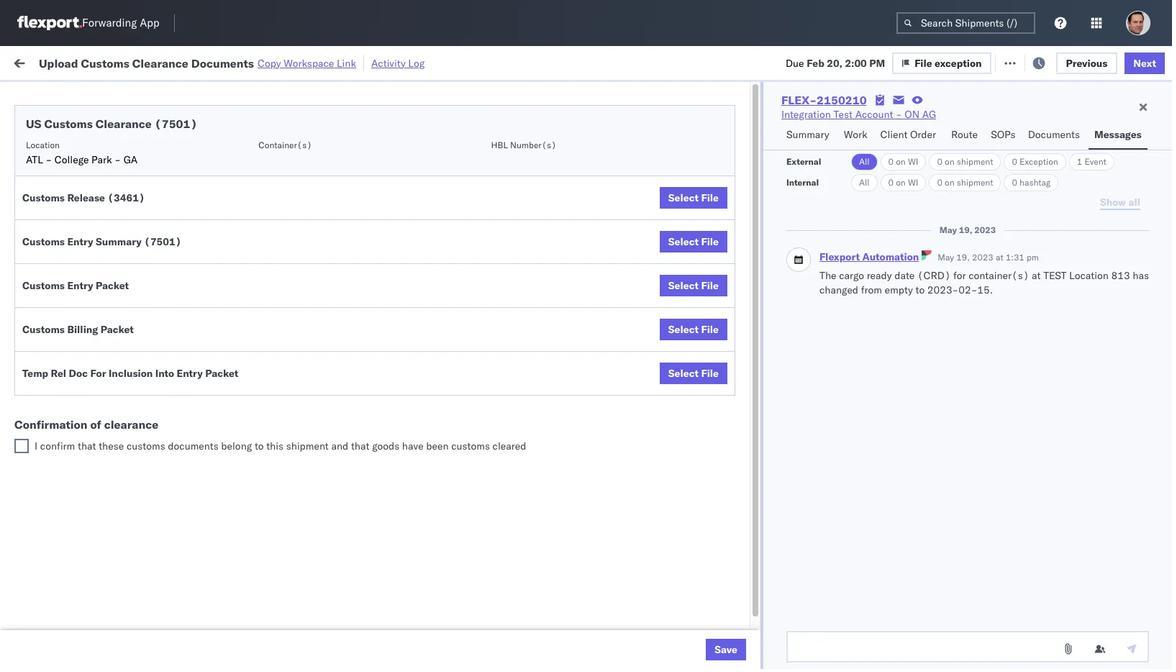 Task type: locate. For each thing, give the bounding box(es) containing it.
angeles
[[154, 226, 191, 239]]

confirm pickup from los angeles, ca for 1:59 am cst, feb 24, 2023
[[33, 352, 188, 380]]

schedule delivery appointment
[[33, 106, 177, 119], [33, 201, 177, 214], [33, 265, 177, 278], [33, 328, 177, 341], [33, 613, 177, 626]]

mawb1234 down 1:31
[[981, 265, 1037, 278]]

1 vertical spatial products,
[[654, 202, 698, 215]]

0 vertical spatial otter products, llc
[[628, 170, 719, 183]]

workspace
[[284, 57, 334, 69]]

confirm pickup from los angeles, ca button for 11:30 am cst, feb 24, 2023
[[33, 383, 204, 414]]

flexport automation
[[820, 251, 920, 264]]

2 western from the top
[[751, 265, 789, 278]]

0 vertical spatial schedule pickup from los angeles, ca button
[[33, 162, 204, 192]]

2 select file from the top
[[669, 235, 719, 248]]

1 vertical spatial packet
[[101, 323, 134, 336]]

mawb1234 up 1:31
[[981, 234, 1037, 247]]

western left the
[[751, 265, 789, 278]]

1 vertical spatial (7501)
[[144, 235, 182, 248]]

1 vertical spatial 0 on wi
[[889, 177, 919, 188]]

pm right 2:00
[[870, 57, 886, 69]]

from down ready
[[862, 283, 883, 296]]

schedule delivery appointment button for 1:59 am cst, feb 15, 2023
[[33, 105, 177, 121]]

0 vertical spatial confirm pickup from los angeles, ca link
[[33, 130, 204, 159]]

1:59 for flexport demo consignee
[[232, 614, 254, 627]]

am
[[256, 107, 273, 120], [256, 139, 273, 152], [256, 170, 273, 183], [256, 360, 273, 373], [262, 392, 279, 405], [256, 614, 273, 627]]

filtered by:
[[14, 88, 66, 101]]

flex-2006134 button
[[772, 135, 873, 155], [772, 135, 873, 155]]

1 confirm pickup from los angeles, ca from the top
[[33, 131, 188, 158]]

angeles, down into
[[149, 384, 188, 397]]

2 otter products, llc from the top
[[628, 202, 719, 215]]

2 appointment from the top
[[118, 201, 177, 214]]

0 horizontal spatial location
[[26, 140, 60, 150]]

3 ocean lcl from the top
[[441, 392, 491, 405]]

entry up "customs billing packet"
[[67, 279, 93, 292]]

angeles,
[[149, 131, 188, 144], [154, 162, 194, 175], [154, 289, 194, 302], [149, 352, 188, 365], [149, 384, 188, 397]]

ocean lcl for 11:30 am cst, feb 24, 2023
[[441, 392, 491, 405]]

flexport automation button
[[820, 251, 920, 264]]

schedule pickup from los angeles, ca for 1:59 am cst, feb 17, 2023
[[33, 162, 194, 190]]

1 horizontal spatial summary
[[787, 128, 830, 141]]

all up 1988285
[[860, 156, 870, 167]]

1 vertical spatial entry
[[67, 279, 93, 292]]

5 ocean from the top
[[441, 392, 470, 405]]

bookings test consignee for 1:59 am cst, mar 3, 2023
[[628, 614, 743, 627]]

may 19, 2023
[[940, 225, 997, 235]]

3 confirm pickup from los angeles, ca link from the top
[[33, 383, 204, 412]]

1 vertical spatial otter products, llc
[[628, 202, 719, 215]]

1 horizontal spatial flexport
[[820, 251, 861, 264]]

upload proof of delivery button
[[33, 454, 144, 470]]

international left b.v
[[694, 646, 753, 659]]

messages button
[[1089, 122, 1148, 150]]

1 1:59 from the top
[[232, 107, 254, 120]]

bookings for 1:59 am cst, feb 24, 2023
[[628, 360, 670, 373]]

1 schedule delivery appointment link from the top
[[33, 105, 177, 120]]

0 vertical spatial (7501)
[[155, 117, 198, 131]]

1 vertical spatial work
[[844, 128, 868, 141]]

4 select file from the top
[[669, 323, 719, 336]]

pm
[[1027, 252, 1040, 263]]

select file for temp rel doc for inclusion into entry packet
[[669, 367, 719, 380]]

1 vertical spatial location
[[1070, 269, 1110, 282]]

2 lcl from the top
[[473, 297, 491, 310]]

entry right into
[[177, 367, 203, 380]]

1 vertical spatial wi
[[909, 177, 919, 188]]

select file for customs entry summary (7501)
[[669, 235, 719, 248]]

angeles, down angeles
[[154, 289, 194, 302]]

otter products, llc
[[628, 170, 719, 183], [628, 202, 719, 215]]

1 schedule delivery appointment from the top
[[33, 106, 177, 119]]

5 1:59 from the top
[[232, 614, 254, 627]]

cst, left 'mar'
[[275, 614, 298, 627]]

2 select from the top
[[669, 235, 699, 248]]

pm for integration test account - western digital
[[256, 265, 272, 278]]

empty
[[885, 283, 914, 296]]

feb left 20,
[[807, 57, 825, 69]]

forwarding
[[82, 16, 137, 30]]

to left 'this'
[[255, 440, 264, 453]]

1 vertical spatial ag
[[769, 455, 783, 468]]

0 horizontal spatial at
[[293, 56, 302, 69]]

0 horizontal spatial numbers
[[887, 123, 923, 134]]

1 vertical spatial documents
[[1029, 128, 1081, 141]]

1 western from the top
[[751, 234, 789, 247]]

numbers for mbl/mawb numbers
[[1033, 117, 1069, 128]]

4 ocean fcl from the top
[[441, 614, 491, 627]]

select file button for customs billing packet
[[660, 319, 728, 341]]

0 horizontal spatial that
[[78, 440, 96, 453]]

copy
[[258, 57, 281, 69]]

lcl for 11:30 am cst, feb 24, 2023
[[473, 392, 491, 405]]

wi down mofu0618318
[[909, 177, 919, 188]]

1 schedule pickup from los angeles, ca link from the top
[[33, 162, 204, 190]]

0 vertical spatial products
[[561, 170, 602, 183]]

2 vertical spatial confirm pickup from los angeles, ca link
[[33, 383, 204, 412]]

angeles, for 11:30 am cst, feb 24, 2023
[[149, 384, 188, 397]]

confirm pickup from los angeles, ca link for 1:59
[[33, 352, 204, 381]]

2 vertical spatial pm
[[256, 297, 272, 310]]

1 vertical spatial 1:59 am cst, feb 17, 2023
[[232, 170, 364, 183]]

pickup up release
[[78, 162, 109, 175]]

flex-1911466
[[795, 614, 870, 627]]

location inside 'location atl - college park - ga'
[[26, 140, 60, 150]]

7 schedule from the top
[[33, 328, 76, 341]]

actions
[[1119, 117, 1149, 128]]

1 horizontal spatial ag
[[923, 108, 937, 121]]

0 vertical spatial mawb1234
[[981, 234, 1037, 247]]

all button
[[852, 153, 878, 171], [852, 174, 878, 192]]

24, up 'and'
[[327, 392, 343, 405]]

western for schedule pickup from los angeles international airport
[[751, 234, 789, 247]]

0 vertical spatial ag
[[923, 108, 937, 121]]

cleared
[[493, 440, 527, 453]]

am up container(s)
[[256, 107, 273, 120]]

2 mawb1234 from the top
[[981, 265, 1037, 278]]

confirm pickup from los angeles, ca
[[33, 131, 188, 158], [33, 352, 188, 380], [33, 384, 188, 412]]

customs for customs entry packet
[[22, 279, 65, 292]]

flexport left the demo
[[534, 614, 572, 627]]

1 ocean lcl from the top
[[441, 170, 491, 183]]

file for customs entry packet
[[702, 279, 719, 292]]

1 vertical spatial may
[[938, 252, 955, 263]]

confirm
[[33, 131, 70, 144], [33, 352, 70, 365], [33, 384, 70, 397], [33, 423, 70, 436]]

0 vertical spatial 1:59 am cst, feb 17, 2023
[[232, 139, 364, 152]]

numbers inside container numbers
[[887, 123, 923, 134]]

4 ca from the top
[[33, 367, 47, 380]]

0 horizontal spatial international
[[33, 240, 92, 253]]

0 vertical spatial of
[[90, 418, 101, 432]]

id
[[790, 117, 799, 128]]

confirm delivery link
[[33, 422, 110, 437]]

summary
[[787, 128, 830, 141], [96, 235, 142, 248]]

schedule for schedule delivery appointment link related to 1:59 am cst, feb 15, 2023
[[33, 106, 76, 119]]

0 on wi for external
[[889, 156, 919, 167]]

5 select file button from the top
[[660, 363, 728, 385]]

8 schedule from the top
[[33, 613, 76, 626]]

import
[[122, 56, 155, 69]]

Search Work text field
[[688, 51, 845, 73]]

packet down airport
[[96, 279, 129, 292]]

fcl for ping - test entity
[[473, 139, 491, 152]]

1 digital from the top
[[792, 234, 821, 247]]

to up maeu1234567
[[916, 283, 925, 296]]

confirm pickup from los angeles, ca down workitem button
[[33, 131, 188, 158]]

los
[[130, 131, 146, 144], [136, 162, 152, 175], [136, 226, 152, 239], [136, 289, 152, 302], [130, 352, 146, 365], [130, 384, 146, 397]]

1 vertical spatial mawb1234
[[981, 265, 1037, 278]]

may up for at the top right
[[940, 225, 958, 235]]

1 all from the top
[[860, 156, 870, 167]]

0 vertical spatial international
[[33, 240, 92, 253]]

0 down client on the top right
[[889, 156, 894, 167]]

1 vertical spatial integration test account - western digital
[[628, 265, 821, 278]]

0 vertical spatial otter products - test account
[[534, 170, 673, 183]]

at left risk
[[293, 56, 302, 69]]

products
[[561, 170, 602, 183], [561, 202, 602, 215]]

2 select file button from the top
[[660, 231, 728, 253]]

ga
[[124, 153, 138, 166]]

select file for customs entry packet
[[669, 279, 719, 292]]

1 confirm from the top
[[33, 131, 70, 144]]

3 ca from the top
[[33, 304, 47, 316]]

pickup up billing
[[78, 289, 109, 302]]

19, for may 19, 2023 at 1:31 pm
[[957, 252, 971, 263]]

3 lcl from the top
[[473, 392, 491, 405]]

ocean fcl
[[441, 107, 491, 120], [441, 139, 491, 152], [441, 424, 491, 437], [441, 614, 491, 627]]

0 vertical spatial digital
[[792, 234, 821, 247]]

feb down container(s)
[[300, 170, 318, 183]]

los down schedule pickup from los angeles international airport button
[[136, 289, 152, 302]]

digital up the
[[792, 234, 821, 247]]

1 vertical spatial western
[[751, 265, 789, 278]]

19, up may 19, 2023 at 1:31 pm
[[960, 225, 973, 235]]

of down these
[[96, 455, 105, 468]]

los for 9:30 pm cst, feb 21, 2023
[[136, 289, 152, 302]]

integration test account - on ag link
[[782, 107, 937, 122]]

confirm down rel on the bottom left of the page
[[33, 384, 70, 397]]

None text field
[[787, 631, 1150, 663]]

4 fcl from the top
[[473, 614, 491, 627]]

0 vertical spatial 19,
[[960, 225, 973, 235]]

los up "inclusion"
[[130, 352, 146, 365]]

at
[[293, 56, 302, 69], [997, 252, 1004, 263], [1033, 269, 1042, 282]]

0 vertical spatial flex-2001714
[[795, 234, 870, 247]]

5 ca from the top
[[33, 399, 47, 412]]

flxt00001977428a
[[981, 297, 1080, 310]]

resize handle column header
[[206, 112, 223, 670], [366, 112, 383, 670], [416, 112, 433, 670], [510, 112, 527, 670], [603, 112, 621, 670], [747, 112, 765, 670], [863, 112, 880, 670], [956, 112, 974, 670], [1136, 112, 1154, 670], [1136, 112, 1154, 670]]

2 llc from the top
[[701, 202, 719, 215]]

file for customs entry summary (7501)
[[702, 235, 719, 248]]

wi for internal
[[909, 177, 919, 188]]

1 customs from the left
[[127, 440, 165, 453]]

2001714 up changed
[[826, 265, 870, 278]]

workitem
[[16, 117, 54, 128]]

0 vertical spatial schedule pickup from los angeles, ca
[[33, 162, 194, 190]]

2 ocean fcl from the top
[[441, 139, 491, 152]]

consignee for 1:59 am cst, mar 3, 2023
[[694, 614, 743, 627]]

appointment for 1:59 am cst, mar 3, 2023
[[118, 613, 177, 626]]

integration test account - western digital for schedule pickup from los angeles international airport
[[628, 234, 821, 247]]

flexport for flexport automation
[[820, 251, 861, 264]]

ocean fcl for flexport
[[441, 614, 491, 627]]

work inside work button
[[844, 128, 868, 141]]

upload inside button
[[33, 455, 66, 468]]

confirm for confirm delivery button
[[33, 423, 70, 436]]

2 confirm pickup from los angeles, ca button from the top
[[33, 352, 204, 382]]

upload up by:
[[39, 56, 78, 70]]

24, up 11:30 am cst, feb 24, 2023
[[321, 360, 336, 373]]

internal
[[787, 177, 820, 188]]

2 schedule pickup from los angeles, ca from the top
[[33, 289, 194, 316]]

angeles, up into
[[149, 352, 188, 365]]

client order
[[881, 128, 937, 141]]

documents inside button
[[1029, 128, 1081, 141]]

feb up 11:30 am cst, feb 24, 2023
[[300, 360, 318, 373]]

numbers down container on the right of page
[[887, 123, 923, 134]]

0 vertical spatial ocean lcl
[[441, 170, 491, 183]]

2 vertical spatial shipment
[[286, 440, 329, 453]]

1 mawb1234 from the top
[[981, 234, 1037, 247]]

1 vertical spatial llc
[[701, 202, 719, 215]]

appointment for 2:30 pm cst, feb 17, 2023
[[118, 265, 177, 278]]

shipment
[[957, 156, 994, 167], [957, 177, 994, 188], [286, 440, 329, 453]]

schedule pickup from los angeles, ca link up (3461) on the left
[[33, 162, 204, 190]]

0 on wi up nyku9743990
[[889, 156, 919, 167]]

3 schedule from the top
[[33, 201, 76, 214]]

0 up nyku9743990
[[938, 156, 943, 167]]

4 select from the top
[[669, 323, 699, 336]]

customs left billing
[[22, 323, 65, 336]]

from up airport
[[112, 226, 133, 239]]

1 horizontal spatial customs
[[452, 440, 490, 453]]

5 select file from the top
[[669, 367, 719, 380]]

angeles, for 1:59 am cst, feb 17, 2023
[[154, 162, 194, 175]]

5 schedule from the top
[[33, 265, 76, 278]]

import work
[[122, 56, 183, 69]]

ca down atl
[[33, 177, 47, 190]]

flex-2001714 up changed
[[795, 265, 870, 278]]

message (10)
[[194, 56, 259, 69]]

0 vertical spatial summary
[[787, 128, 830, 141]]

19,
[[960, 225, 973, 235], [957, 252, 971, 263]]

1 vertical spatial integration test account - on ag
[[628, 455, 783, 468]]

ca left rel on the bottom left of the page
[[33, 367, 47, 380]]

schedule pickup from los angeles, ca up (3461) on the left
[[33, 162, 194, 190]]

0 vertical spatial 2001714
[[826, 234, 870, 247]]

2 1:59 am cst, feb 17, 2023 from the top
[[232, 170, 364, 183]]

15,
[[321, 107, 336, 120]]

0 vertical spatial schedule pickup from los angeles, ca link
[[33, 162, 204, 190]]

3 confirm from the top
[[33, 384, 70, 397]]

2 fcl from the top
[[473, 139, 491, 152]]

pickup inside schedule pickup from los angeles international airport
[[78, 226, 109, 239]]

3 appointment from the top
[[118, 265, 177, 278]]

4 schedule from the top
[[33, 226, 76, 239]]

packet up 11:30
[[205, 367, 239, 380]]

packet
[[96, 279, 129, 292], [101, 323, 134, 336], [205, 367, 239, 380]]

1 lcl from the top
[[473, 170, 491, 183]]

customs down clearance
[[127, 440, 165, 453]]

numbers
[[1033, 117, 1069, 128], [887, 123, 923, 134]]

2 vertical spatial confirm pickup from los angeles, ca
[[33, 384, 188, 412]]

am right 11:30
[[262, 392, 279, 405]]

None checkbox
[[14, 439, 29, 454]]

2 1:59 from the top
[[232, 139, 254, 152]]

flex-2001714 button
[[772, 230, 873, 250], [772, 230, 873, 250], [772, 262, 873, 282], [772, 262, 873, 282]]

2 confirm pickup from los angeles, ca link from the top
[[33, 352, 204, 381]]

otter products - test account
[[534, 170, 673, 183], [534, 202, 673, 215]]

1 horizontal spatial international
[[694, 646, 753, 659]]

packet right billing
[[101, 323, 134, 336]]

international inside schedule pickup from los angeles international airport
[[33, 240, 92, 253]]

0
[[889, 156, 894, 167], [938, 156, 943, 167], [1013, 156, 1018, 167], [889, 177, 894, 188], [938, 177, 943, 188], [1013, 177, 1018, 188]]

all down '2006134'
[[860, 177, 870, 188]]

2 ocean from the top
[[441, 139, 470, 152]]

1 vertical spatial lcl
[[473, 297, 491, 310]]

2 flex-2001714 from the top
[[795, 265, 870, 278]]

location up atl
[[26, 140, 60, 150]]

0 vertical spatial packet
[[96, 279, 129, 292]]

0 vertical spatial all button
[[852, 153, 878, 171]]

schedule pickup from los angeles, ca for 9:30 pm cst, feb 21, 2023
[[33, 289, 194, 316]]

from
[[106, 131, 127, 144], [112, 162, 133, 175], [112, 226, 133, 239], [862, 283, 883, 296], [112, 289, 133, 302], [106, 352, 127, 365], [106, 384, 127, 397]]

2 vertical spatial confirm pickup from los angeles, ca button
[[33, 383, 204, 414]]

lcl for 1:59 am cst, feb 17, 2023
[[473, 170, 491, 183]]

4 schedule delivery appointment button from the top
[[33, 327, 177, 343]]

wi up nyku9743990
[[909, 156, 919, 167]]

1:59 am cst, feb 15, 2023
[[232, 107, 364, 120]]

1 horizontal spatial documents
[[1029, 128, 1081, 141]]

digital
[[792, 234, 821, 247], [792, 265, 821, 278]]

customs up customs entry packet
[[22, 235, 65, 248]]

los for 1:59 am cst, feb 24, 2023
[[130, 352, 146, 365]]

1 horizontal spatial numbers
[[1033, 117, 1069, 128]]

20,
[[828, 57, 843, 69]]

187 on track
[[338, 56, 397, 69]]

1 select from the top
[[669, 192, 699, 204]]

to inside the cargo ready date (crd) for container(s)  at test location 813 has changed from empty to 2023-02-15.
[[916, 283, 925, 296]]

integration test account - on ag
[[782, 108, 937, 121], [628, 455, 783, 468]]

app
[[140, 16, 160, 30]]

3 select file from the top
[[669, 279, 719, 292]]

pickup up airport
[[78, 226, 109, 239]]

batch action button
[[1069, 51, 1164, 73]]

1 schedule pickup from los angeles, ca from the top
[[33, 162, 194, 190]]

upload for proof
[[33, 455, 66, 468]]

am for ping - test entity
[[256, 139, 273, 152]]

ocean fcl for bookings
[[441, 107, 491, 120]]

2:00
[[846, 57, 868, 69]]

customs right been
[[452, 440, 490, 453]]

of up these
[[90, 418, 101, 432]]

confirm up rel on the bottom left of the page
[[33, 352, 70, 365]]

5 appointment from the top
[[118, 613, 177, 626]]

1:59 am cst, feb 17, 2023 down container(s)
[[232, 170, 364, 183]]

all button for external
[[852, 153, 878, 171]]

1 horizontal spatial at
[[997, 252, 1004, 263]]

customs entry summary (7501)
[[22, 235, 182, 248]]

from down "temp rel doc for inclusion into entry packet"
[[106, 384, 127, 397]]

0 vertical spatial work
[[157, 56, 183, 69]]

clearance for (7501)
[[96, 117, 152, 131]]

1 fcl from the top
[[473, 107, 491, 120]]

2 schedule pickup from los angeles, ca link from the top
[[33, 288, 204, 317]]

0 vertical spatial to
[[916, 283, 925, 296]]

cst,
[[275, 107, 298, 120], [275, 139, 298, 152], [275, 170, 298, 183], [274, 265, 297, 278], [274, 297, 297, 310], [275, 360, 298, 373], [282, 392, 304, 405], [275, 614, 298, 627]]

(7501) down upload customs clearance documents copy workspace link
[[155, 117, 198, 131]]

next button
[[1126, 52, 1166, 74]]

1 event
[[1078, 156, 1107, 167]]

clearance up ga
[[96, 117, 152, 131]]

into
[[155, 367, 174, 380]]

pickup up doc
[[73, 352, 104, 365]]

1 vertical spatial confirm pickup from los angeles, ca
[[33, 352, 188, 380]]

0 vertical spatial confirm pickup from los angeles, ca button
[[33, 130, 204, 160]]

flex-1911408 button
[[772, 103, 873, 123], [772, 103, 873, 123]]

1 schedule from the top
[[33, 106, 76, 119]]

numbers up exception
[[1033, 117, 1069, 128]]

1 1:59 am cst, feb 17, 2023 from the top
[[232, 139, 364, 152]]

packet for customs entry packet
[[96, 279, 129, 292]]

3 ocean fcl from the top
[[441, 424, 491, 437]]

numbers for container numbers
[[887, 123, 923, 134]]

1 horizontal spatial on
[[905, 108, 920, 121]]

customs
[[81, 56, 130, 70], [44, 117, 93, 131], [22, 192, 65, 204], [22, 235, 65, 248], [22, 279, 65, 292], [22, 323, 65, 336]]

integration test account - western digital for schedule delivery appointment
[[628, 265, 821, 278]]

1 vertical spatial 24,
[[327, 392, 343, 405]]

schedule
[[33, 106, 76, 119], [33, 162, 76, 175], [33, 201, 76, 214], [33, 226, 76, 239], [33, 265, 76, 278], [33, 289, 76, 302], [33, 328, 76, 341], [33, 613, 76, 626]]

1 vertical spatial schedule pickup from los angeles, ca button
[[33, 288, 204, 319]]

park
[[92, 153, 112, 166]]

1 vertical spatial confirm pickup from los angeles, ca button
[[33, 352, 204, 382]]

confirm pickup from los angeles, ca for 11:30 am cst, feb 24, 2023
[[33, 384, 188, 412]]

1 all button from the top
[[852, 153, 878, 171]]

confirm pickup from los angeles, ca down billing
[[33, 352, 188, 380]]

pickup for 1:59 am cst, feb 17, 2023
[[78, 162, 109, 175]]

1 vertical spatial products
[[561, 202, 602, 215]]

1:59 am cst, feb 17, 2023
[[232, 139, 364, 152], [232, 170, 364, 183]]

and
[[332, 440, 349, 453]]

3 select from the top
[[669, 279, 699, 292]]

schedule pickup from los angeles, ca link up billing
[[33, 288, 204, 317]]

1:59 am cst, feb 17, 2023 down 1:59 am cst, feb 15, 2023
[[232, 139, 364, 152]]

on
[[359, 56, 371, 69], [897, 156, 906, 167], [945, 156, 955, 167], [897, 177, 906, 188], [945, 177, 955, 188]]

1 vertical spatial schedule pickup from los angeles, ca
[[33, 289, 194, 316]]

los up (3461) on the left
[[136, 162, 152, 175]]

customs for customs billing packet
[[22, 323, 65, 336]]

confirm for confirm pickup from los angeles, ca button associated with 1:59 am cst, feb 24, 2023
[[33, 352, 70, 365]]

ca
[[33, 145, 47, 158], [33, 177, 47, 190], [33, 304, 47, 316], [33, 367, 47, 380], [33, 399, 47, 412]]

belong
[[221, 440, 252, 453]]

schedule pickup from los angeles international airport button
[[33, 225, 204, 255]]

hbl number(s)
[[492, 140, 557, 150]]

19, up for at the top right
[[957, 252, 971, 263]]

1 llc from the top
[[701, 170, 719, 183]]

1 products from the top
[[561, 170, 602, 183]]

clearance down app
[[132, 56, 189, 70]]

2001714 up flexport automation
[[826, 234, 870, 247]]

0 vertical spatial entry
[[67, 235, 93, 248]]

select file for customs release (3461)
[[669, 192, 719, 204]]

1 vertical spatial of
[[96, 455, 105, 468]]

0 vertical spatial 17,
[[321, 139, 336, 152]]

2 wi from the top
[[909, 177, 919, 188]]

0 vertical spatial 24,
[[321, 360, 336, 373]]

1911408
[[826, 107, 870, 120]]

0 vertical spatial may
[[940, 225, 958, 235]]

los left angeles
[[136, 226, 152, 239]]

2 horizontal spatial at
[[1033, 269, 1042, 282]]

0 vertical spatial pm
[[870, 57, 886, 69]]

work down "integration test account - on ag" link on the top
[[844, 128, 868, 141]]

0 horizontal spatial customs
[[127, 440, 165, 453]]

1 vertical spatial clearance
[[96, 117, 152, 131]]

3 1:59 from the top
[[232, 170, 254, 183]]

cst, down 2:30 pm cst, feb 17, 2023
[[274, 297, 297, 310]]

flex-2001714 up the
[[795, 234, 870, 247]]

schedule inside schedule pickup from los angeles international airport
[[33, 226, 76, 239]]

mawb1234 for schedule delivery appointment
[[981, 265, 1037, 278]]

ca for 9:30 pm cst, feb 21, 2023
[[33, 304, 47, 316]]

0 horizontal spatial summary
[[96, 235, 142, 248]]

3 schedule delivery appointment button from the top
[[33, 264, 177, 280]]

4 confirm from the top
[[33, 423, 70, 436]]

may up the (crd)
[[938, 252, 955, 263]]

billing
[[67, 323, 98, 336]]

pm right 9:30
[[256, 297, 272, 310]]

los for 11:30 am cst, feb 24, 2023
[[130, 384, 146, 397]]

schedule delivery appointment for 2:30 pm cst, feb 17, 2023
[[33, 265, 177, 278]]

1 horizontal spatial location
[[1070, 269, 1110, 282]]

my
[[14, 52, 37, 72]]

1 vertical spatial 19,
[[957, 252, 971, 263]]

0 vertical spatial lcl
[[473, 170, 491, 183]]

confirm down workitem
[[33, 131, 70, 144]]

1 vertical spatial 0 on shipment
[[938, 177, 994, 188]]

2 digital from the top
[[792, 265, 821, 278]]

1 otter products, llc from the top
[[628, 170, 719, 183]]

2 ocean lcl from the top
[[441, 297, 491, 310]]

2 0 on wi from the top
[[889, 177, 919, 188]]

1:59 for bookings test consignee
[[232, 107, 254, 120]]

1 ocean from the top
[[441, 107, 470, 120]]

at inside the cargo ready date (crd) for container(s)  at test location 813 has changed from empty to 2023-02-15.
[[1033, 269, 1042, 282]]

2 all button from the top
[[852, 174, 878, 192]]

cst, down 1:59 am cst, feb 24, 2023
[[282, 392, 304, 405]]

confirm delivery
[[33, 423, 110, 436]]

1 vertical spatial flex-2001714
[[795, 265, 870, 278]]

0 vertical spatial wi
[[909, 156, 919, 167]]

fcl
[[473, 107, 491, 120], [473, 139, 491, 152], [473, 424, 491, 437], [473, 614, 491, 627]]

flex-2001714
[[795, 234, 870, 247], [795, 265, 870, 278]]

1 select file button from the top
[[660, 187, 728, 209]]

summary inside button
[[787, 128, 830, 141]]

1 vertical spatial digital
[[792, 265, 821, 278]]

5 select from the top
[[669, 367, 699, 380]]

customs up "customs billing packet"
[[22, 279, 65, 292]]

1 horizontal spatial work
[[844, 128, 868, 141]]

lcl for 9:30 pm cst, feb 21, 2023
[[473, 297, 491, 310]]

3 confirm pickup from los angeles, ca button from the top
[[33, 383, 204, 414]]

0 horizontal spatial flexport
[[534, 614, 572, 627]]

3 select file button from the top
[[660, 275, 728, 297]]

1 vertical spatial shipment
[[957, 177, 994, 188]]

0 vertical spatial location
[[26, 140, 60, 150]]

1 0 on shipment from the top
[[938, 156, 994, 167]]

wi for external
[[909, 156, 919, 167]]

order
[[911, 128, 937, 141]]

0 left hashtag
[[1013, 177, 1018, 188]]

confirm pickup from los angeles, ca down for
[[33, 384, 188, 412]]

2 vertical spatial packet
[[205, 367, 239, 380]]

log
[[409, 57, 425, 69]]

2 vertical spatial lcl
[[473, 392, 491, 405]]

select for customs entry packet
[[669, 279, 699, 292]]

2 otter products - test account from the top
[[534, 202, 673, 215]]

upload down confirm
[[33, 455, 66, 468]]

1 vertical spatial flexport
[[534, 614, 572, 627]]

7 ocean from the top
[[441, 614, 470, 627]]

2 confirm from the top
[[33, 352, 70, 365]]

2 that from the left
[[351, 440, 370, 453]]

2 confirm pickup from los angeles, ca from the top
[[33, 352, 188, 380]]

0 horizontal spatial to
[[255, 440, 264, 453]]



Task type: vqa. For each thing, say whether or not it's contained in the screenshot.
the right 'FLEX-1669777'
no



Task type: describe. For each thing, give the bounding box(es) containing it.
mawb1234 for schedule pickup from los angeles international airport
[[981, 234, 1037, 247]]

1:59 for ping - test entity
[[232, 139, 254, 152]]

2 schedule delivery appointment link from the top
[[33, 201, 177, 215]]

schedule for schedule pickup from los angeles international airport link
[[33, 226, 76, 239]]

demo
[[575, 614, 601, 627]]

external
[[787, 156, 822, 167]]

customs down forwarding
[[81, 56, 130, 70]]

goods
[[372, 440, 400, 453]]

los up ga
[[130, 131, 146, 144]]

may 19, 2023 at 1:31 pm
[[938, 252, 1040, 263]]

message
[[194, 56, 234, 69]]

3 fcl from the top
[[473, 424, 491, 437]]

us
[[26, 117, 41, 131]]

0 down mofu0618318
[[938, 177, 943, 188]]

schedule delivery appointment button for 1:59 am cst, mar 3, 2023
[[33, 612, 177, 628]]

forwarding app
[[82, 16, 160, 30]]

feb down 1:59 am cst, feb 24, 2023
[[307, 392, 324, 405]]

6 ocean from the top
[[441, 424, 470, 437]]

07492792403
[[981, 646, 1049, 659]]

schedule delivery appointment link for 1:59 am cst, mar 3, 2023
[[33, 612, 177, 627]]

from inside the cargo ready date (crd) for container(s)  at test location 813 has changed from empty to 2023-02-15.
[[862, 283, 883, 296]]

1 vertical spatial international
[[694, 646, 753, 659]]

1 vertical spatial at
[[997, 252, 1004, 263]]

karl
[[628, 646, 646, 659]]

1 confirm pickup from los angeles, ca link from the top
[[33, 130, 204, 159]]

los inside schedule pickup from los angeles international airport
[[136, 226, 152, 239]]

4 1:59 from the top
[[232, 360, 254, 373]]

select for customs release (3461)
[[669, 192, 699, 204]]

1:59 am cst, mar 3, 2023
[[232, 614, 359, 627]]

schedule for 2:30 pm cst, feb 17, 2023 schedule delivery appointment link
[[33, 265, 76, 278]]

cst, up 11:30 am cst, feb 24, 2023
[[275, 360, 298, 373]]

flex-2150210
[[782, 93, 867, 107]]

confirm for third confirm pickup from los angeles, ca button from the bottom
[[33, 131, 70, 144]]

summary button
[[781, 122, 839, 150]]

feb left the 15,
[[300, 107, 318, 120]]

1:31
[[1006, 252, 1025, 263]]

temp
[[22, 367, 48, 380]]

schedule pickup from los angeles, ca link for 9:30 pm cst, feb 21, 2023
[[33, 288, 204, 317]]

ocean lcl for 1:59 am cst, feb 17, 2023
[[441, 170, 491, 183]]

187
[[338, 56, 357, 69]]

2 2001714 from the top
[[826, 265, 870, 278]]

bookings test consignee for 1:59 am cst, feb 24, 2023
[[628, 360, 743, 373]]

confirm for 11:30 am cst, feb 24, 2023 confirm pickup from los angeles, ca button
[[33, 384, 70, 397]]

nyku9743990
[[887, 170, 958, 183]]

778 at risk
[[272, 56, 321, 69]]

(7501) for us customs clearance (7501)
[[155, 117, 198, 131]]

0 up 'mbltest1234'
[[1013, 156, 1018, 167]]

entry for summary
[[67, 235, 93, 248]]

batch action
[[1092, 56, 1154, 69]]

ag inside "integration test account - on ag" link
[[923, 108, 937, 121]]

0 on shipment for 0 exception
[[938, 156, 994, 167]]

container numbers
[[887, 112, 926, 134]]

flexport demo consignee
[[534, 614, 652, 627]]

packet for customs billing packet
[[101, 323, 134, 336]]

11:30 am cst, feb 24, 2023
[[232, 392, 370, 405]]

(7501) for customs entry summary (7501)
[[144, 235, 182, 248]]

route button
[[946, 122, 986, 150]]

b.v
[[755, 646, 771, 659]]

813
[[1112, 269, 1131, 282]]

bookings test consignee for 1:59 am cst, feb 15, 2023
[[628, 107, 743, 120]]

ping - test entity
[[534, 139, 618, 152]]

from inside schedule pickup from los angeles international airport
[[112, 226, 133, 239]]

4 ocean from the top
[[441, 297, 470, 310]]

work
[[41, 52, 78, 72]]

confirm delivery button
[[33, 422, 110, 438]]

cst, down 1:59 am cst, feb 15, 2023
[[275, 139, 298, 152]]

file for temp rel doc for inclusion into entry packet
[[702, 367, 719, 380]]

schedule delivery appointment for 1:59 am cst, feb 15, 2023
[[33, 106, 177, 119]]

11:30
[[232, 392, 260, 405]]

clearance
[[104, 418, 159, 432]]

4 appointment from the top
[[118, 328, 177, 341]]

1 that from the left
[[78, 440, 96, 453]]

flex-2150210 link
[[782, 93, 867, 107]]

from up (3461) on the left
[[112, 162, 133, 175]]

batch
[[1092, 56, 1120, 69]]

1:59 for otter products - test account
[[232, 170, 254, 183]]

flexport for flexport demo consignee
[[534, 614, 572, 627]]

ocean lcl for 9:30 pm cst, feb 21, 2023
[[441, 297, 491, 310]]

select for customs billing packet
[[669, 323, 699, 336]]

1977428
[[826, 297, 870, 310]]

of inside button
[[96, 455, 105, 468]]

angeles, down workitem button
[[149, 131, 188, 144]]

0 vertical spatial on
[[905, 108, 920, 121]]

schedule pickup from los angeles, ca link for 1:59 am cst, feb 17, 2023
[[33, 162, 204, 190]]

confirm pickup from los angeles, ca button for 1:59 am cst, feb 24, 2023
[[33, 352, 204, 382]]

us customs clearance (7501)
[[26, 117, 198, 131]]

location inside the cargo ready date (crd) for container(s)  at test location 813 has changed from empty to 2023-02-15.
[[1070, 269, 1110, 282]]

work inside the import work button
[[157, 56, 183, 69]]

pm for honeywell - test account
[[256, 297, 272, 310]]

schedule delivery appointment for 1:59 am cst, mar 3, 2023
[[33, 613, 177, 626]]

mbltest1234
[[981, 170, 1049, 183]]

select file button for customs entry packet
[[660, 275, 728, 297]]

workitem button
[[9, 114, 209, 129]]

customs down by:
[[44, 117, 93, 131]]

2006134
[[826, 139, 870, 152]]

container(s)
[[969, 269, 1030, 282]]

may for may 19, 2023
[[940, 225, 958, 235]]

all button for internal
[[852, 174, 878, 192]]

confirm
[[40, 440, 75, 453]]

2 schedule delivery appointment button from the top
[[33, 201, 177, 216]]

feb up 9:30 pm cst, feb 21, 2023
[[300, 265, 317, 278]]

schedule for 2nd schedule delivery appointment link from the top
[[33, 201, 76, 214]]

forwarding app link
[[17, 16, 160, 30]]

pickup for 9:30 pm cst, feb 21, 2023
[[78, 289, 109, 302]]

confirm pickup from los angeles, ca link for 11:30
[[33, 383, 204, 412]]

shipment for 0 exception
[[957, 156, 994, 167]]

2 schedule from the top
[[33, 162, 76, 175]]

cst, up container(s)
[[275, 107, 298, 120]]

ca for 11:30 am cst, feb 24, 2023
[[33, 399, 47, 412]]

2 products from the top
[[561, 202, 602, 215]]

1 vertical spatial on
[[751, 455, 766, 468]]

1 confirm pickup from los angeles, ca button from the top
[[33, 130, 204, 160]]

1 vertical spatial to
[[255, 440, 264, 453]]

1 flex-2001714 from the top
[[795, 234, 870, 247]]

fcl for flexport demo consignee
[[473, 614, 491, 627]]

6 schedule from the top
[[33, 289, 76, 302]]

schedule for schedule delivery appointment link for 1:59 am cst, mar 3, 2023
[[33, 613, 76, 626]]

17, for ocean lcl
[[321, 170, 336, 183]]

cst, down container(s)
[[275, 170, 298, 183]]

from up "temp rel doc for inclusion into entry packet"
[[106, 352, 127, 365]]

from down workitem button
[[106, 131, 127, 144]]

schedule pickup from los angeles, ca button for 1:59 am cst, feb 17, 2023
[[33, 162, 204, 192]]

activity log
[[372, 57, 425, 69]]

am up 11:30
[[256, 360, 273, 373]]

karl lagerfeld international b.v c/o bleckmann
[[628, 646, 845, 659]]

0 vertical spatial integration test account - on ag
[[782, 108, 937, 121]]

rel
[[51, 367, 66, 380]]

2 products, from the top
[[654, 202, 698, 215]]

ping
[[534, 139, 558, 152]]

lagerfeld
[[649, 646, 692, 659]]

mofu0618318
[[887, 138, 960, 151]]

0 vertical spatial at
[[293, 56, 302, 69]]

container
[[887, 112, 926, 122]]

fcl for bookings test consignee
[[473, 107, 491, 120]]

0 right 1988285
[[889, 177, 894, 188]]

consignee for 1:59 am cst, feb 15, 2023
[[694, 107, 743, 120]]

risk
[[305, 56, 321, 69]]

1:59 am cst, feb 24, 2023
[[232, 360, 364, 373]]

upload proof of delivery link
[[33, 454, 144, 468]]

file for customs release (3461)
[[702, 192, 719, 204]]

pickup down workitem button
[[73, 131, 104, 144]]

previous
[[1067, 57, 1108, 69]]

the
[[820, 269, 837, 282]]

flex-1977428
[[795, 297, 870, 310]]

select for temp rel doc for inclusion into entry packet
[[669, 367, 699, 380]]

0 on shipment for 0 hashtag
[[938, 177, 994, 188]]

flexport. image
[[17, 16, 82, 30]]

17, for air
[[320, 265, 335, 278]]

flex-2097290
[[795, 646, 870, 659]]

select file button for temp rel doc for inclusion into entry packet
[[660, 363, 728, 385]]

location atl - college park - ga
[[26, 140, 138, 166]]

2 schedule delivery appointment from the top
[[33, 201, 177, 214]]

air
[[441, 265, 454, 278]]

ca for 1:59 am cst, feb 24, 2023
[[33, 367, 47, 380]]

schedule pickup from los angeles, ca button for 9:30 pm cst, feb 21, 2023
[[33, 288, 204, 319]]

2097290
[[826, 646, 870, 659]]

select file button for customs release (3461)
[[660, 187, 728, 209]]

feb left 21, on the left top of the page
[[300, 297, 317, 310]]

0 hashtag
[[1013, 177, 1052, 188]]

by:
[[52, 88, 66, 101]]

customs release (3461)
[[22, 192, 145, 204]]

9:30
[[232, 297, 254, 310]]

consignee for 1:59 am cst, feb 24, 2023
[[694, 360, 743, 373]]

automation
[[863, 251, 920, 264]]

778
[[272, 56, 290, 69]]

0 horizontal spatial documents
[[191, 56, 254, 70]]

entry for packet
[[67, 279, 93, 292]]

1:59 am cst, feb 17, 2023 for ocean fcl
[[232, 139, 364, 152]]

bookings for 1:59 am cst, mar 3, 2023
[[628, 614, 670, 627]]

2 customs from the left
[[452, 440, 490, 453]]

proof
[[68, 455, 93, 468]]

the cargo ready date (crd) for container(s)  at test location 813 has changed from empty to 2023-02-15.
[[820, 269, 1150, 296]]

filtered
[[14, 88, 49, 101]]

0 horizontal spatial ag
[[769, 455, 783, 468]]

digital for schedule delivery appointment
[[792, 265, 821, 278]]

file for customs billing packet
[[702, 323, 719, 336]]

mar
[[300, 614, 320, 627]]

am for bookings test consignee
[[256, 107, 273, 120]]

customs for customs release (3461)
[[22, 192, 65, 204]]

schedule for 4th schedule delivery appointment link from the top
[[33, 328, 76, 341]]

1 ca from the top
[[33, 145, 47, 158]]

24, for 11:30 am cst, feb 24, 2023
[[327, 392, 343, 405]]

messages
[[1095, 128, 1142, 141]]

inclusion
[[109, 367, 153, 380]]

atl
[[26, 153, 43, 166]]

Search Shipments (/) text field
[[897, 12, 1036, 34]]

am for honeywell - test account
[[262, 392, 279, 405]]

testmbl123
[[981, 139, 1044, 152]]

mbl/mawb
[[981, 117, 1031, 128]]

flex id button
[[765, 114, 866, 129]]

4 schedule delivery appointment link from the top
[[33, 327, 177, 342]]

digital for schedule pickup from los angeles international airport
[[792, 234, 821, 247]]

17, for ocean fcl
[[321, 139, 336, 152]]

action
[[1122, 56, 1154, 69]]

am for otter products - test account
[[256, 170, 273, 183]]

import work button
[[117, 46, 188, 78]]

feb down 1:59 am cst, feb 15, 2023
[[300, 139, 318, 152]]

cst, up 9:30 pm cst, feb 21, 2023
[[274, 265, 297, 278]]

sops
[[992, 128, 1016, 141]]

i
[[35, 440, 38, 453]]

ready
[[867, 269, 893, 282]]

appointment for 1:59 am cst, feb 15, 2023
[[118, 106, 177, 119]]

1 products, from the top
[[654, 170, 698, 183]]

upload for customs
[[39, 56, 78, 70]]

1 2001714 from the top
[[826, 234, 870, 247]]

3 ocean from the top
[[441, 170, 470, 183]]

schedule pickup from los angeles international airport link
[[33, 225, 204, 254]]

bleckmann
[[794, 646, 845, 659]]

am for flexport demo consignee
[[256, 614, 273, 627]]

2 vertical spatial entry
[[177, 367, 203, 380]]

shipment for 0 hashtag
[[957, 177, 994, 188]]

pickup for 1:59 am cst, feb 24, 2023
[[73, 352, 104, 365]]

4 schedule delivery appointment from the top
[[33, 328, 177, 341]]

all for external
[[860, 156, 870, 167]]

hbl
[[492, 140, 508, 150]]

all for internal
[[860, 177, 870, 188]]

work button
[[839, 122, 875, 150]]

angeles, for 1:59 am cst, feb 24, 2023
[[149, 352, 188, 365]]

1 otter products - test account from the top
[[534, 170, 673, 183]]

1 vertical spatial summary
[[96, 235, 142, 248]]

select file button for customs entry summary (7501)
[[660, 231, 728, 253]]

(crd)
[[918, 269, 952, 282]]

mbl/mawb numbers
[[981, 117, 1069, 128]]

schedule delivery appointment link for 1:59 am cst, feb 15, 2023
[[33, 105, 177, 120]]

my work
[[14, 52, 78, 72]]

maeu1234567
[[887, 297, 960, 310]]

account inside "integration test account - on ag" link
[[856, 108, 894, 121]]

02-
[[959, 283, 978, 296]]

from down airport
[[112, 289, 133, 302]]



